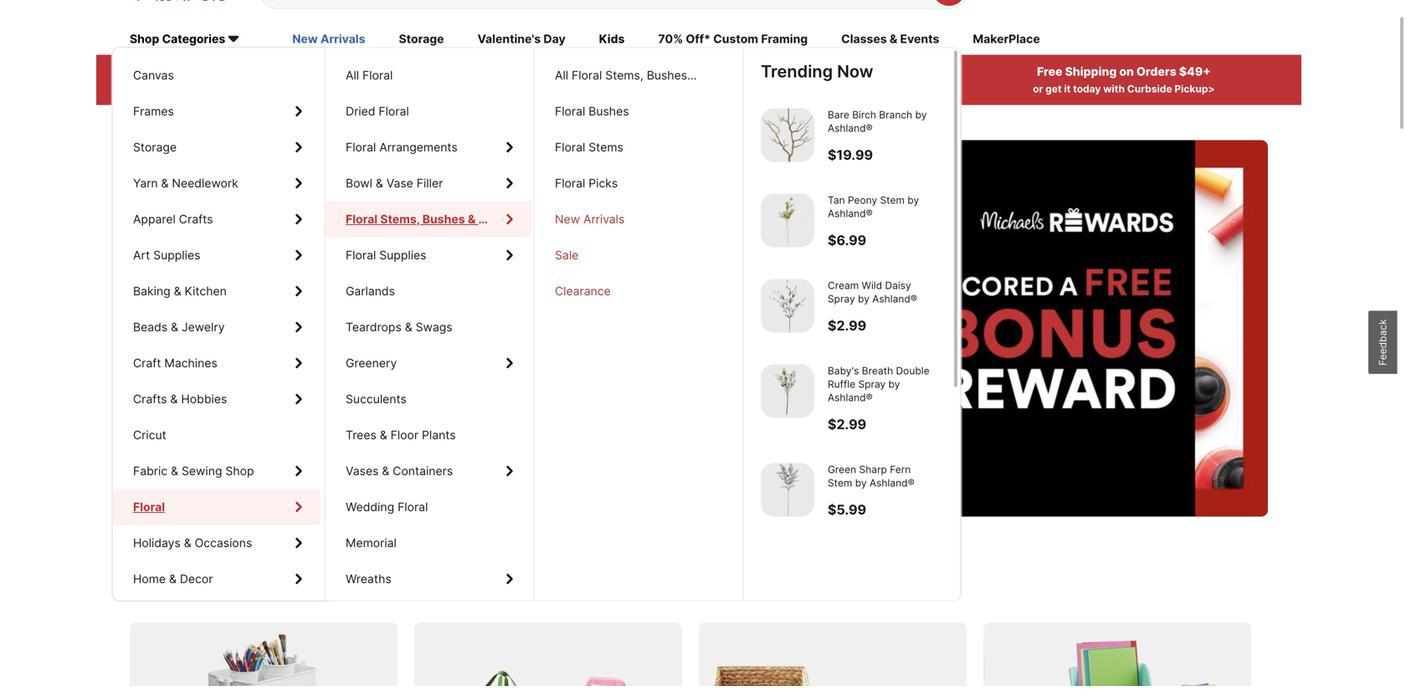 Task type: describe. For each thing, give the bounding box(es) containing it.
fabric & sewing shop link for shop categories
[[113, 453, 321, 489]]

valentine's
[[478, 32, 541, 46]]

with inside '20% off all regular price purchases with code daily23us. exclusions apply>'
[[187, 83, 208, 95]]

70% off* custom framing
[[658, 32, 808, 46]]

storage
[[296, 575, 372, 600]]

branch
[[879, 109, 913, 121]]

$49+
[[1179, 65, 1211, 79]]

beads for classes & events
[[133, 320, 168, 334]]

bushes inside all floral stems, bushes & picks link
[[647, 68, 687, 82]]

garlands link
[[326, 273, 532, 309]]

beads & jewelry link for storage
[[113, 309, 321, 345]]

storage link for kids
[[113, 129, 321, 165]]

occasions for classes & events
[[195, 536, 252, 550]]

sewing for valentine's day
[[182, 464, 222, 478]]

yarn & needlework link for storage
[[113, 165, 321, 201]]

white rolling cart with art supplies image
[[130, 623, 398, 686]]

filler
[[417, 176, 443, 190]]

sewing for 70% off* custom framing
[[182, 464, 222, 478]]

shop categories link
[[130, 31, 259, 49]]

vases
[[346, 464, 379, 478]]

yarn & needlework link for classes & events
[[113, 165, 321, 201]]

fern
[[890, 464, 911, 476]]

new arrivals for the topmost new arrivals link
[[292, 32, 365, 46]]

for for gift
[[499, 253, 553, 304]]

baking & kitchen for classes & events
[[133, 284, 227, 298]]

bare birch branch by ashland®
[[828, 109, 927, 134]]

floral link for classes & events
[[113, 489, 321, 525]]

trees & floor plants link
[[326, 417, 532, 453]]

holidays for new arrivals
[[133, 536, 181, 550]]

canvas link for classes & events
[[113, 57, 321, 93]]

craft machines link for 70% off* custom framing
[[113, 345, 321, 381]]

classes & events
[[841, 32, 940, 46]]

floral stems, bushes & picks
[[346, 212, 510, 226]]

machines for valentine's day
[[164, 356, 217, 370]]

apparel for shop categories
[[133, 212, 176, 226]]

canvas link for kids
[[113, 57, 321, 93]]

wreaths link
[[326, 561, 532, 597]]

1 vertical spatial on
[[182, 575, 207, 600]]

your
[[163, 316, 207, 341]]

now
[[837, 61, 874, 82]]

floor
[[391, 428, 419, 442]]

reward
[[255, 316, 327, 341]]

wild
[[862, 280, 882, 292]]

20%
[[183, 65, 209, 79]]

swags
[[416, 320, 453, 334]]

fabric for storage
[[133, 464, 168, 478]]

baking & kitchen link for kids
[[113, 273, 321, 309]]

baking for classes & events
[[133, 284, 170, 298]]

holidays & occasions link for shop categories
[[113, 525, 321, 561]]

occasions for storage
[[195, 536, 252, 550]]

sharp
[[859, 464, 887, 476]]

item undefined image for baby's breath double ruffle spray by ashland®
[[761, 365, 815, 418]]

craft for classes & events
[[133, 356, 161, 370]]

floral link for valentine's day
[[113, 489, 321, 525]]

floral stems
[[555, 140, 624, 154]]

jewelry for new arrivals
[[182, 320, 225, 334]]

cricut link for shop categories
[[113, 417, 321, 453]]

jewelry for shop categories
[[182, 320, 225, 334]]

floral bushes
[[555, 104, 629, 118]]

cricut for kids
[[133, 428, 166, 442]]

$19.99
[[828, 147, 873, 163]]

supplies for storage
[[153, 248, 200, 262]]

is
[[437, 316, 452, 341]]

year
[[391, 316, 432, 341]]

birch
[[852, 109, 876, 121]]

canvas for classes & events
[[133, 68, 174, 82]]

frames for shop categories
[[133, 104, 174, 118]]

home & decor link for kids
[[113, 561, 321, 597]]

kids link
[[599, 31, 625, 49]]

floral supplies link
[[326, 237, 532, 273]]

you scored a free $5 bonus reward image
[[130, 140, 1268, 517]]

supplies for classes & events
[[153, 248, 200, 262]]

beads & jewelry for 70% off* custom framing
[[133, 320, 225, 334]]

memorial
[[346, 536, 397, 550]]

ashland® inside baby's breath double ruffle spray by ashland®
[[828, 392, 873, 404]]

frames for new arrivals
[[133, 104, 174, 118]]

succulents link
[[326, 381, 532, 417]]

0 vertical spatial new arrivals link
[[292, 31, 365, 49]]

art supplies for shop categories
[[133, 248, 200, 262]]

art supplies for storage
[[133, 248, 200, 262]]

kitchen for kids
[[185, 284, 227, 298]]

beads & jewelry for shop categories
[[133, 320, 225, 334]]

all floral link
[[326, 57, 532, 93]]

baking & kitchen for kids
[[133, 284, 227, 298]]

apparel for classes & events
[[133, 212, 176, 226]]

needlework for valentine's day
[[172, 176, 238, 190]]

$6.99
[[828, 232, 867, 249]]

baking for valentine's day
[[133, 284, 170, 298]]

vases & containers
[[346, 464, 453, 478]]

needlework for new arrivals
[[172, 176, 238, 190]]

shop for valentine's day
[[226, 464, 254, 478]]

home & decor for storage
[[133, 572, 213, 586]]

events
[[900, 32, 940, 46]]

in
[[705, 65, 716, 79]]

frames link for classes & events
[[113, 93, 321, 129]]

cream wild daisy spray by ashland®
[[828, 280, 917, 305]]

it
[[1064, 83, 1071, 95]]

apparel for new arrivals
[[133, 212, 176, 226]]

apply>
[[824, 83, 860, 95]]

stem inside green sharp fern stem by ashland®
[[828, 477, 852, 489]]

tan peony stem by ashland®
[[828, 194, 919, 220]]

makerplace
[[973, 32, 1040, 46]]

year's
[[299, 253, 412, 304]]

earn
[[656, 65, 682, 79]]

craft machines for new arrivals
[[133, 356, 217, 370]]

all floral stems, bushes & picks
[[555, 68, 731, 82]]

regular
[[251, 65, 295, 79]]

kitchen for valentine's day
[[185, 284, 227, 298]]

arrivals for the topmost new arrivals link
[[321, 32, 365, 46]]

machines for storage
[[164, 356, 217, 370]]

art supplies link for kids
[[113, 237, 321, 273]]

yarn & needlework for valentine's day
[[133, 176, 238, 190]]

floral stems link
[[535, 129, 741, 165]]

2 vertical spatial new
[[203, 253, 290, 304]]

$5.99
[[828, 502, 866, 518]]

teardrops & swags
[[346, 320, 453, 334]]

clearance
[[555, 284, 611, 298]]

day
[[544, 32, 566, 46]]

apply>
[[354, 83, 388, 95]]

1 horizontal spatial picks
[[589, 176, 618, 190]]

occasions for kids
[[195, 536, 252, 550]]

bushes inside "floral stems, bushes & picks" link
[[423, 212, 465, 226]]

sale
[[555, 248, 579, 262]]

apparel crafts for valentine's day
[[133, 212, 213, 226]]

storage link for classes & events
[[113, 129, 321, 165]]

and
[[511, 316, 547, 341]]

home & decor for valentine's day
[[133, 572, 213, 586]]

cricut for shop categories
[[133, 428, 166, 442]]

craft machines link for valentine's day
[[113, 345, 321, 381]]

20% off all regular price purchases with code daily23us. exclusions apply>
[[183, 65, 392, 95]]

green sharp fern stem by ashland®
[[828, 464, 915, 489]]

storage link for new arrivals
[[113, 129, 321, 165]]

storage link for storage
[[113, 129, 321, 165]]

home & decor link for 70% off* custom framing
[[113, 561, 321, 597]]

categories
[[162, 32, 225, 46]]

price
[[298, 65, 328, 79]]

framing
[[761, 32, 808, 46]]

beads for 70% off* custom framing
[[133, 320, 168, 334]]

by inside green sharp fern stem by ashland®
[[855, 477, 867, 489]]

holidays & occasions for 70% off* custom framing
[[133, 536, 252, 550]]

occasions for new arrivals
[[195, 536, 252, 550]]

art for classes & events
[[133, 248, 150, 262]]

art supplies for new arrivals
[[133, 248, 200, 262]]

item undefined image for green sharp fern stem by ashland®
[[761, 463, 815, 517]]

beads & jewelry link for classes & events
[[113, 309, 321, 345]]

storage link for 70% off* custom framing
[[113, 129, 321, 165]]

tan
[[828, 194, 845, 206]]

all inside '20% off all regular price purchases with code daily23us. exclusions apply>'
[[232, 65, 248, 79]]

exclusions
[[299, 83, 352, 95]]

arrangements
[[379, 140, 458, 154]]

floral link for 70% off* custom framing
[[113, 489, 321, 525]]

of
[[332, 316, 351, 341]]

space.
[[469, 575, 535, 600]]

frames for classes & events
[[133, 104, 174, 118]]

or
[[1033, 83, 1043, 95]]

makerplace link
[[973, 31, 1040, 49]]

pickup>
[[1175, 83, 1215, 95]]

daisy
[[885, 280, 911, 292]]

art for valentine's day
[[133, 248, 150, 262]]

bushes inside floral bushes link
[[589, 104, 629, 118]]

home for classes & events
[[133, 572, 166, 586]]

rewards
[[719, 65, 769, 79]]

2 vertical spatial picks
[[478, 212, 510, 226]]

purchases
[[330, 65, 392, 79]]

off
[[211, 65, 230, 79]]

on inside free shipping on orders $49+ or get it today with curbside pickup>
[[1119, 65, 1134, 79]]

teardrops
[[346, 320, 402, 334]]

fabric & sewing shop for kids
[[133, 464, 254, 478]]

frames for kids
[[133, 104, 174, 118]]

off*
[[686, 32, 711, 46]]

yarn & needlework for kids
[[133, 176, 238, 190]]

all floral stems, bushes & picks link
[[535, 57, 741, 93]]

beads & jewelry link for kids
[[113, 309, 321, 345]]

beads & jewelry for kids
[[133, 320, 225, 334]]

free shipping on orders $49+ or get it today with curbside pickup>
[[1033, 65, 1215, 95]]

kitchen for 70% off* custom framing
[[185, 284, 227, 298]]

floral arrangements
[[346, 140, 458, 154]]

art for shop categories
[[133, 248, 150, 262]]

baking for kids
[[133, 284, 170, 298]]

shop categories
[[130, 32, 225, 46]]

shop for kids
[[226, 464, 254, 478]]

trees
[[346, 428, 377, 442]]

card.³
[[745, 83, 776, 95]]

dried floral
[[346, 104, 409, 118]]

frames link for 70% off* custom framing
[[113, 93, 321, 129]]

vases & containers link
[[326, 453, 532, 489]]

0 vertical spatial stems,
[[605, 68, 644, 82]]

fabric & sewing shop for new arrivals
[[133, 464, 254, 478]]



Task type: vqa. For each thing, say whether or not it's contained in the screenshot.
All Modular Storage link
no



Task type: locate. For each thing, give the bounding box(es) containing it.
new arrivals down floral picks
[[555, 212, 625, 226]]

home & decor
[[133, 572, 213, 586], [133, 572, 213, 586], [133, 572, 213, 586], [133, 572, 213, 586], [133, 572, 213, 586], [133, 572, 213, 586], [133, 572, 213, 586], [133, 572, 213, 586]]

ashland® inside green sharp fern stem by ashland®
[[870, 477, 915, 489]]

& inside earn 9% in rewards when you use your michaels™ credit card.³ details & apply>
[[815, 83, 822, 95]]

by down wild in the right top of the page
[[858, 293, 870, 305]]

2 vertical spatial bushes
[[423, 212, 465, 226]]

by inside tan peony stem by ashland®
[[908, 194, 919, 206]]

for left the "sale" at the top of page
[[499, 253, 553, 304]]

spray inside baby's breath double ruffle spray by ashland®
[[858, 378, 886, 390]]

holidays & occasions link
[[113, 525, 321, 561], [113, 525, 321, 561], [113, 525, 321, 561], [113, 525, 321, 561], [113, 525, 321, 561], [113, 525, 321, 561], [113, 525, 321, 561], [113, 525, 321, 561]]

hobbies for 70% off* custom framing
[[181, 392, 227, 406]]

yarn & needlework link for valentine's day
[[113, 165, 321, 201]]

0 horizontal spatial spray
[[828, 293, 855, 305]]

by right the peony at the top right of page
[[908, 194, 919, 206]]

craft for shop categories
[[133, 356, 161, 370]]

apparel for storage
[[133, 212, 176, 226]]

ashland® down the peony at the top right of page
[[828, 208, 873, 220]]

1 vertical spatial stems,
[[380, 212, 420, 226]]

0 vertical spatial on
[[1119, 65, 1134, 79]]

bushes up michaels™
[[647, 68, 687, 82]]

&
[[890, 32, 898, 46], [691, 68, 698, 82], [815, 83, 822, 95], [161, 176, 169, 190], [161, 176, 169, 190], [161, 176, 169, 190], [161, 176, 169, 190], [161, 176, 169, 190], [161, 176, 169, 190], [161, 176, 169, 190], [161, 176, 169, 190], [376, 176, 383, 190], [468, 212, 476, 226], [174, 284, 181, 298], [174, 284, 181, 298], [174, 284, 181, 298], [174, 284, 181, 298], [174, 284, 181, 298], [174, 284, 181, 298], [174, 284, 181, 298], [174, 284, 181, 298], [171, 320, 178, 334], [171, 320, 178, 334], [171, 320, 178, 334], [171, 320, 178, 334], [171, 320, 178, 334], [171, 320, 178, 334], [171, 320, 178, 334], [171, 320, 178, 334], [405, 320, 412, 334], [170, 392, 178, 406], [170, 392, 178, 406], [170, 392, 178, 406], [170, 392, 178, 406], [170, 392, 178, 406], [170, 392, 178, 406], [170, 392, 178, 406], [170, 392, 178, 406], [380, 428, 387, 442], [171, 464, 178, 478], [171, 464, 178, 478], [171, 464, 178, 478], [171, 464, 178, 478], [171, 464, 178, 478], [171, 464, 178, 478], [171, 464, 178, 478], [171, 464, 178, 478], [382, 464, 390, 478], [184, 536, 191, 550], [184, 536, 191, 550], [184, 536, 191, 550], [184, 536, 191, 550], [184, 536, 191, 550], [184, 536, 191, 550], [184, 536, 191, 550], [184, 536, 191, 550], [169, 572, 177, 586], [169, 572, 177, 586], [169, 572, 177, 586], [169, 572, 177, 586], [169, 572, 177, 586], [169, 572, 177, 586], [169, 572, 177, 586], [169, 572, 177, 586]]

ashland® inside bare birch branch by ashland®
[[828, 122, 873, 134]]

you for when
[[594, 83, 612, 95]]

0 vertical spatial $2.99
[[828, 318, 867, 334]]

apparel crafts link for valentine's day
[[113, 201, 321, 237]]

teardrops & swags link
[[326, 309, 532, 345]]

1 horizontal spatial all
[[346, 68, 359, 82]]

decor for classes & events
[[180, 572, 213, 586]]

craft machines link
[[113, 345, 321, 381], [113, 345, 321, 381], [113, 345, 321, 381], [113, 345, 321, 381], [113, 345, 321, 381], [113, 345, 321, 381], [113, 345, 321, 381], [113, 345, 321, 381]]

classes & events link
[[841, 31, 940, 49]]

$2.99 down ruffle
[[828, 416, 867, 433]]

ashland® inside tan peony stem by ashland®
[[828, 208, 873, 220]]

home & decor link for shop categories
[[113, 561, 321, 597]]

holidays & occasions for kids
[[133, 536, 252, 550]]

0 horizontal spatial with
[[187, 83, 208, 95]]

bushes down use
[[589, 104, 629, 118]]

cream
[[828, 280, 859, 292]]

with right today
[[1103, 83, 1125, 95]]

yarn & needlework for shop categories
[[133, 176, 238, 190]]

spray down cream
[[828, 293, 855, 305]]

craft machines link for new arrivals
[[113, 345, 321, 381]]

storage for storage
[[133, 140, 177, 154]]

70%
[[658, 32, 683, 46]]

arrivals down floral picks
[[583, 212, 625, 226]]

creative
[[212, 575, 292, 600]]

ashland® inside cream wild daisy spray by ashland®
[[872, 293, 917, 305]]

1 horizontal spatial for
[[499, 253, 553, 304]]

by down 'breath'
[[889, 378, 900, 390]]

item undefined image for bare birch branch by ashland®
[[761, 108, 815, 162]]

with inside free shipping on orders $49+ or get it today with curbside pickup>
[[1103, 83, 1125, 95]]

your first reward of the year is here, and it's free.
[[163, 316, 637, 341]]

1 vertical spatial for
[[376, 575, 404, 600]]

1 vertical spatial stem
[[828, 477, 852, 489]]

greenery
[[346, 356, 397, 370]]

apparel crafts link for shop categories
[[113, 201, 321, 237]]

1 horizontal spatial on
[[1119, 65, 1134, 79]]

1 horizontal spatial with
[[1103, 83, 1125, 95]]

0 vertical spatial for
[[499, 253, 553, 304]]

yarn for new arrivals
[[133, 176, 158, 190]]

baking & kitchen for new arrivals
[[133, 284, 227, 298]]

free.
[[583, 316, 637, 341]]

cricut for 70% off* custom framing
[[133, 428, 166, 442]]

1 vertical spatial new arrivals link
[[535, 201, 741, 237]]

9%
[[685, 65, 703, 79]]

2 item undefined image from the top
[[761, 194, 815, 247]]

sewing for shop categories
[[182, 464, 222, 478]]

baking & kitchen link for storage
[[113, 273, 321, 309]]

floral stems, bushes & picks link
[[326, 201, 532, 237]]

kitchen for classes & events
[[185, 284, 227, 298]]

stems, down vase at the left top of page
[[380, 212, 420, 226]]

0 horizontal spatial bushes
[[423, 212, 465, 226]]

item undefined image down 'details'
[[761, 108, 815, 162]]

holidays & occasions link for new arrivals
[[113, 525, 321, 561]]

floral arrangements link
[[326, 129, 532, 165]]

crafts & hobbies for 70% off* custom framing
[[133, 392, 227, 406]]

fabric for classes & events
[[133, 464, 168, 478]]

item undefined image left the green
[[761, 463, 815, 517]]

new arrivals link
[[292, 31, 365, 49], [535, 201, 741, 237]]

1 horizontal spatial new arrivals link
[[535, 201, 741, 237]]

stem down the green
[[828, 477, 852, 489]]

1 horizontal spatial stem
[[880, 194, 905, 206]]

0 vertical spatial bushes
[[647, 68, 687, 82]]

0 horizontal spatial arrivals
[[321, 32, 365, 46]]

by inside cream wild daisy spray by ashland®
[[858, 293, 870, 305]]

baking & kitchen link for shop categories
[[113, 273, 321, 309]]

1 horizontal spatial bushes
[[589, 104, 629, 118]]

for
[[499, 253, 553, 304], [376, 575, 404, 600]]

a new year's gift for you
[[163, 253, 633, 304]]

apparel crafts for new arrivals
[[133, 212, 213, 226]]

floral link for new arrivals
[[113, 489, 321, 525]]

5 item undefined image from the top
[[761, 463, 815, 517]]

ashland® down bare
[[828, 122, 873, 134]]

0 vertical spatial stem
[[880, 194, 905, 206]]

with down 20%
[[187, 83, 208, 95]]

ashland® down fern
[[870, 477, 915, 489]]

trees & floor plants
[[346, 428, 456, 442]]

you for for
[[563, 253, 633, 304]]

0 vertical spatial spray
[[828, 293, 855, 305]]

wedding floral link
[[326, 489, 532, 525]]

0 horizontal spatial all
[[232, 65, 248, 79]]

0 horizontal spatial new arrivals link
[[292, 31, 365, 49]]

& inside 'link'
[[376, 176, 383, 190]]

stem right the peony at the top right of page
[[880, 194, 905, 206]]

holidays & occasions for valentine's day
[[133, 536, 252, 550]]

floral supplies
[[346, 248, 426, 262]]

storage for kids
[[133, 140, 177, 154]]

all up apply>
[[346, 68, 359, 82]]

ashland® down "daisy"
[[872, 293, 917, 305]]

0 vertical spatial new
[[292, 32, 318, 46]]

$2.99 for cream wild daisy spray by ashland®
[[828, 318, 867, 334]]

stem inside tan peony stem by ashland®
[[880, 194, 905, 206]]

beads & jewelry
[[133, 320, 225, 334], [133, 320, 225, 334], [133, 320, 225, 334], [133, 320, 225, 334], [133, 320, 225, 334], [133, 320, 225, 334], [133, 320, 225, 334], [133, 320, 225, 334]]

credit
[[713, 83, 743, 95]]

by inside baby's breath double ruffle spray by ashland®
[[889, 378, 900, 390]]

stems, up use
[[605, 68, 644, 82]]

apparel crafts for 70% off* custom framing
[[133, 212, 213, 226]]

baby's
[[828, 365, 859, 377]]

apparel crafts for shop categories
[[133, 212, 213, 226]]

1 item undefined image from the top
[[761, 108, 815, 162]]

1 vertical spatial you
[[563, 253, 633, 304]]

crafts & hobbies link
[[113, 381, 321, 417], [113, 381, 321, 417], [113, 381, 321, 417], [113, 381, 321, 417], [113, 381, 321, 417], [113, 381, 321, 417], [113, 381, 321, 417], [113, 381, 321, 417]]

art supplies
[[133, 248, 200, 262], [133, 248, 200, 262], [133, 248, 200, 262], [133, 248, 200, 262], [133, 248, 200, 262], [133, 248, 200, 262], [133, 248, 200, 262], [133, 248, 200, 262]]

decor for storage
[[180, 572, 213, 586]]

storage
[[399, 32, 444, 46], [133, 140, 177, 154], [133, 140, 177, 154], [133, 140, 177, 154], [133, 140, 177, 154], [133, 140, 177, 154], [133, 140, 177, 154], [133, 140, 177, 154], [133, 140, 177, 154]]

storage for 70% off* custom framing
[[133, 140, 177, 154]]

apparel for 70% off* custom framing
[[133, 212, 176, 226]]

1 vertical spatial $2.99
[[828, 416, 867, 433]]

you left use
[[594, 83, 612, 95]]

hobbies for valentine's day
[[181, 392, 227, 406]]

new up 'price'
[[292, 32, 318, 46]]

1 with from the left
[[187, 83, 208, 95]]

kids
[[599, 32, 625, 46]]

craft machines for storage
[[133, 356, 217, 370]]

all
[[232, 65, 248, 79], [346, 68, 359, 82], [555, 68, 568, 82]]

0 vertical spatial new arrivals
[[292, 32, 365, 46]]

$2.99 down cream
[[828, 318, 867, 334]]

home & decor for kids
[[133, 572, 213, 586]]

baking & kitchen
[[133, 284, 227, 298], [133, 284, 227, 298], [133, 284, 227, 298], [133, 284, 227, 298], [133, 284, 227, 298], [133, 284, 227, 298], [133, 284, 227, 298], [133, 284, 227, 298]]

jewelry
[[182, 320, 225, 334], [182, 320, 225, 334], [182, 320, 225, 334], [182, 320, 225, 334], [182, 320, 225, 334], [182, 320, 225, 334], [182, 320, 225, 334], [182, 320, 225, 334]]

frames link for kids
[[113, 93, 321, 129]]

decor
[[180, 572, 213, 586], [180, 572, 213, 586], [180, 572, 213, 586], [180, 572, 213, 586], [180, 572, 213, 586], [180, 572, 213, 586], [180, 572, 213, 586], [180, 572, 213, 586]]

three water hyacinth baskets in white, brown and tan image
[[699, 623, 967, 686]]

by right branch
[[915, 109, 927, 121]]

craft machines link for storage
[[113, 345, 321, 381]]

bushes down the filler
[[423, 212, 465, 226]]

shipping
[[1065, 65, 1117, 79]]

beads & jewelry link for new arrivals
[[113, 309, 321, 345]]

2 horizontal spatial new
[[555, 212, 580, 226]]

1 vertical spatial spray
[[858, 378, 886, 390]]

1 vertical spatial new arrivals
[[555, 212, 625, 226]]

new up first
[[203, 253, 290, 304]]

you inside earn 9% in rewards when you use your michaels™ credit card.³ details & apply>
[[594, 83, 612, 95]]

0 horizontal spatial stems,
[[380, 212, 420, 226]]

fabric
[[133, 464, 168, 478], [133, 464, 168, 478], [133, 464, 168, 478], [133, 464, 168, 478], [133, 464, 168, 478], [133, 464, 168, 478], [133, 464, 168, 478], [133, 464, 168, 478]]

garlands
[[346, 284, 395, 298]]

supplies for kids
[[153, 248, 200, 262]]

picks down stems
[[589, 176, 618, 190]]

kitchen for storage
[[185, 284, 227, 298]]

holidays for 70% off* custom framing
[[133, 536, 181, 550]]

0 horizontal spatial new
[[203, 253, 290, 304]]

item undefined image
[[761, 108, 815, 162], [761, 194, 815, 247], [761, 279, 815, 333], [761, 365, 815, 418], [761, 463, 815, 517]]

1 vertical spatial new
[[555, 212, 580, 226]]

shop for new arrivals
[[226, 464, 254, 478]]

on right save at bottom left
[[182, 575, 207, 600]]

home & decor for classes & events
[[133, 572, 213, 586]]

picks up credit
[[701, 68, 731, 82]]

0 horizontal spatial on
[[182, 575, 207, 600]]

bowl
[[346, 176, 372, 190]]

item undefined image for tan peony stem by ashland®
[[761, 194, 815, 247]]

fabric & sewing shop link for storage
[[113, 453, 321, 489]]

get
[[1046, 83, 1062, 95]]

2 $2.99 from the top
[[828, 416, 867, 433]]

save
[[130, 575, 178, 600]]

floral link for storage
[[113, 489, 321, 525]]

ashland® down ruffle
[[828, 392, 873, 404]]

supplies
[[153, 248, 200, 262], [153, 248, 200, 262], [153, 248, 200, 262], [153, 248, 200, 262], [153, 248, 200, 262], [153, 248, 200, 262], [153, 248, 200, 262], [153, 248, 200, 262], [379, 248, 426, 262]]

$2.99
[[828, 318, 867, 334], [828, 416, 867, 433]]

floral link for shop categories
[[113, 489, 321, 525]]

beads & jewelry for new arrivals
[[133, 320, 225, 334]]

holiday storage containers image
[[414, 623, 682, 686]]

craft machines for 70% off* custom framing
[[133, 356, 217, 370]]

all floral
[[346, 68, 393, 82]]

0 horizontal spatial new arrivals
[[292, 32, 365, 46]]

storage for valentine's day
[[133, 140, 177, 154]]

crafts & hobbies
[[133, 392, 227, 406], [133, 392, 227, 406], [133, 392, 227, 406], [133, 392, 227, 406], [133, 392, 227, 406], [133, 392, 227, 406], [133, 392, 227, 406], [133, 392, 227, 406]]

item undefined image left cream
[[761, 279, 815, 333]]

0 horizontal spatial for
[[376, 575, 404, 600]]

storage link for valentine's day
[[113, 129, 321, 165]]

new arrivals link down floral picks
[[535, 201, 741, 237]]

1 horizontal spatial new arrivals
[[555, 212, 625, 226]]

double
[[896, 365, 930, 377]]

yarn & needlework for 70% off* custom framing
[[133, 176, 238, 190]]

fabric for new arrivals
[[133, 464, 168, 478]]

hobbies for shop categories
[[181, 392, 227, 406]]

item undefined image left ruffle
[[761, 365, 815, 418]]

new arrivals link up 'price'
[[292, 31, 365, 49]]

2 horizontal spatial picks
[[701, 68, 731, 82]]

2 horizontal spatial all
[[555, 68, 568, 82]]

floral
[[362, 68, 393, 82], [572, 68, 602, 82], [379, 104, 409, 118], [555, 104, 585, 118], [346, 140, 376, 154], [555, 140, 585, 154], [555, 176, 585, 190], [346, 212, 378, 226], [346, 248, 376, 262], [133, 500, 163, 514], [133, 500, 163, 514], [133, 500, 163, 514], [133, 500, 163, 514], [133, 500, 163, 514], [133, 500, 163, 514], [133, 500, 163, 514], [133, 500, 165, 514], [398, 500, 428, 514]]

apparel crafts link for classes & events
[[113, 201, 321, 237]]

frames link for storage
[[113, 93, 321, 129]]

canvas link for valentine's day
[[113, 57, 321, 93]]

1 horizontal spatial new
[[292, 32, 318, 46]]

today
[[1073, 83, 1101, 95]]

1 vertical spatial arrivals
[[583, 212, 625, 226]]

save on creative storage for every space.
[[130, 575, 535, 600]]

fabric for shop categories
[[133, 464, 168, 478]]

you up free.
[[563, 253, 633, 304]]

baking & kitchen for shop categories
[[133, 284, 227, 298]]

bowl & vase filler link
[[326, 165, 532, 201]]

new up the "sale" at the top of page
[[555, 212, 580, 226]]

home & decor link
[[113, 561, 321, 597], [113, 561, 321, 597], [113, 561, 321, 597], [113, 561, 321, 597], [113, 561, 321, 597], [113, 561, 321, 597], [113, 561, 321, 597], [113, 561, 321, 597]]

craft for 70% off* custom framing
[[133, 356, 161, 370]]

greenery link
[[326, 345, 532, 381]]

shop
[[130, 32, 159, 46], [226, 464, 254, 478], [226, 464, 254, 478], [226, 464, 254, 478], [226, 464, 254, 478], [226, 464, 254, 478], [226, 464, 254, 478], [226, 464, 254, 478], [226, 464, 254, 478]]

dried
[[346, 104, 375, 118]]

0 vertical spatial picks
[[701, 68, 731, 82]]

all right off
[[232, 65, 248, 79]]

machines for classes & events
[[164, 356, 217, 370]]

gift
[[422, 253, 489, 304]]

apparel for kids
[[133, 212, 176, 226]]

occasions
[[195, 536, 252, 550], [195, 536, 252, 550], [195, 536, 252, 550], [195, 536, 252, 550], [195, 536, 252, 550], [195, 536, 252, 550], [195, 536, 252, 550], [195, 536, 252, 550]]

apparel for valentine's day
[[133, 212, 176, 226]]

art supplies link
[[113, 237, 321, 273], [113, 237, 321, 273], [113, 237, 321, 273], [113, 237, 321, 273], [113, 237, 321, 273], [113, 237, 321, 273], [113, 237, 321, 273], [113, 237, 321, 273]]

custom
[[713, 32, 758, 46]]

baking for storage
[[133, 284, 170, 298]]

4 item undefined image from the top
[[761, 365, 815, 418]]

yarn & needlework link
[[113, 165, 321, 201], [113, 165, 321, 201], [113, 165, 321, 201], [113, 165, 321, 201], [113, 165, 321, 201], [113, 165, 321, 201], [113, 165, 321, 201], [113, 165, 321, 201]]

3 item undefined image from the top
[[761, 279, 815, 333]]

beads & jewelry for valentine's day
[[133, 320, 225, 334]]

fabric & sewing shop link for valentine's day
[[113, 453, 321, 489]]

spray inside cream wild daisy spray by ashland®
[[828, 293, 855, 305]]

all up when
[[555, 68, 568, 82]]

2 horizontal spatial bushes
[[647, 68, 687, 82]]

orders
[[1137, 65, 1177, 79]]

1 vertical spatial picks
[[589, 176, 618, 190]]

peony
[[848, 194, 877, 206]]

dried floral link
[[326, 93, 532, 129]]

new arrivals for right new arrivals link
[[555, 212, 625, 226]]

stems,
[[605, 68, 644, 82], [380, 212, 420, 226]]

yarn for classes & events
[[133, 176, 158, 190]]

colorful plastic storage bins image
[[984, 623, 1251, 686]]

1 horizontal spatial arrivals
[[583, 212, 625, 226]]

spray down 'breath'
[[858, 378, 886, 390]]

yarn & needlework for classes & events
[[133, 176, 238, 190]]

curbside
[[1127, 83, 1172, 95]]

the
[[356, 316, 386, 341]]

holidays & occasions
[[133, 536, 252, 550], [133, 536, 252, 550], [133, 536, 252, 550], [133, 536, 252, 550], [133, 536, 252, 550], [133, 536, 252, 550], [133, 536, 252, 550], [133, 536, 252, 550]]

0 vertical spatial you
[[594, 83, 612, 95]]

home for valentine's day
[[133, 572, 166, 586]]

baking
[[133, 284, 170, 298], [133, 284, 170, 298], [133, 284, 170, 298], [133, 284, 170, 298], [133, 284, 170, 298], [133, 284, 170, 298], [133, 284, 170, 298], [133, 284, 170, 298]]

bowl & vase filler
[[346, 176, 443, 190]]

home for kids
[[133, 572, 166, 586]]

0 horizontal spatial picks
[[478, 212, 510, 226]]

on up curbside
[[1119, 65, 1134, 79]]

yarn
[[133, 176, 158, 190], [133, 176, 158, 190], [133, 176, 158, 190], [133, 176, 158, 190], [133, 176, 158, 190], [133, 176, 158, 190], [133, 176, 158, 190], [133, 176, 158, 190]]

green
[[828, 464, 857, 476]]

arrivals up purchases
[[321, 32, 365, 46]]

1 horizontal spatial spray
[[858, 378, 886, 390]]

by down the sharp
[[855, 477, 867, 489]]

item undefined image left tan
[[761, 194, 815, 247]]

0 vertical spatial arrivals
[[321, 32, 365, 46]]

cricut link
[[113, 417, 321, 453], [113, 417, 321, 453], [113, 417, 321, 453], [113, 417, 321, 453], [113, 417, 321, 453], [113, 417, 321, 453], [113, 417, 321, 453], [113, 417, 321, 453]]

art supplies for valentine's day
[[133, 248, 200, 262]]

home for new arrivals
[[133, 572, 166, 586]]

art supplies link for 70% off* custom framing
[[113, 237, 321, 273]]

1 vertical spatial bushes
[[589, 104, 629, 118]]

for left every
[[376, 575, 404, 600]]

by inside bare birch branch by ashland®
[[915, 109, 927, 121]]

use
[[615, 83, 633, 95]]

hobbies for storage
[[181, 392, 227, 406]]

new arrivals up 'price'
[[292, 32, 365, 46]]

0 horizontal spatial stem
[[828, 477, 852, 489]]

craft machines for valentine's day
[[133, 356, 217, 370]]

2 with from the left
[[1103, 83, 1125, 95]]

picks up gift
[[478, 212, 510, 226]]

memorial link
[[326, 525, 532, 561]]

occasions for 70% off* custom framing
[[195, 536, 252, 550]]

vase
[[387, 176, 413, 190]]

70% off* custom framing link
[[658, 31, 808, 49]]

fabric & sewing shop for storage
[[133, 464, 254, 478]]

1 horizontal spatial stems,
[[605, 68, 644, 82]]

holidays & occasions link for storage
[[113, 525, 321, 561]]

1 $2.99 from the top
[[828, 318, 867, 334]]

all inside all floral stems, bushes & picks link
[[555, 68, 568, 82]]

craft machines link for kids
[[113, 345, 321, 381]]

sale link
[[535, 237, 741, 273]]

frames link
[[113, 93, 321, 129], [113, 93, 321, 129], [113, 93, 321, 129], [113, 93, 321, 129], [113, 93, 321, 129], [113, 93, 321, 129], [113, 93, 321, 129], [113, 93, 321, 129]]

containers
[[393, 464, 453, 478]]

details
[[779, 83, 813, 95]]



